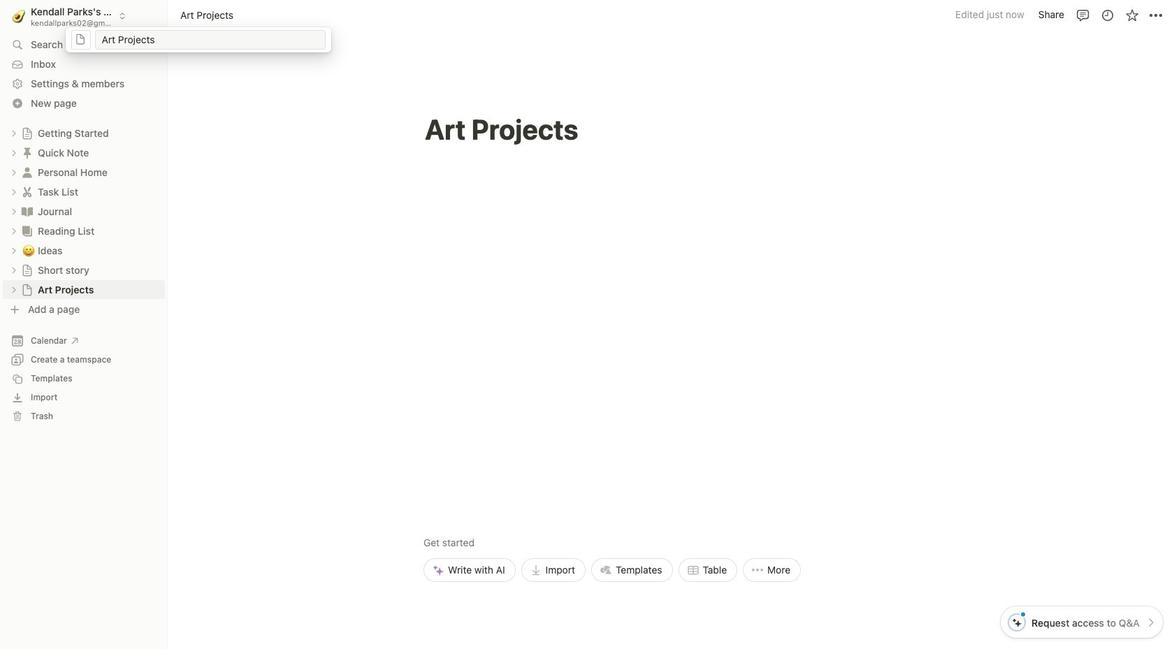 Task type: locate. For each thing, give the bounding box(es) containing it.
menu
[[424, 438, 802, 583]]

🥑 image
[[12, 7, 25, 25]]

favorite image
[[1126, 8, 1140, 22]]



Task type: vqa. For each thing, say whether or not it's contained in the screenshot.
menu
yes



Task type: describe. For each thing, give the bounding box(es) containing it.
comments image
[[1077, 8, 1091, 22]]

updates image
[[1101, 8, 1115, 22]]



